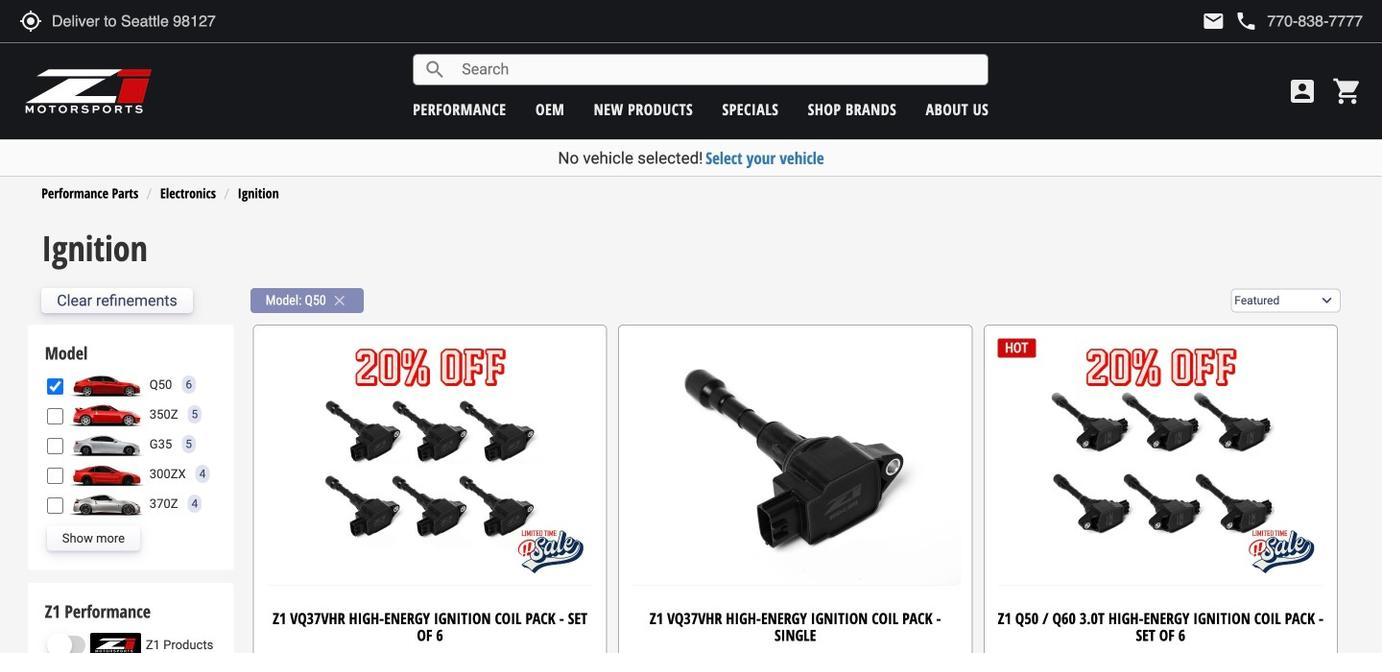 Task type: locate. For each thing, give the bounding box(es) containing it.
nissan 370z z34 2009 2010 2011 2012 2013 2014 2015 2016 2017 2018 2019 3.7l vq37vhr vhr nismo z1 motorsports image
[[68, 491, 145, 516]]

infiniti q50 sedan hybrid v37 2014 2015 2016 2017 2018 2019 2020 vq37vhr 2.0t 3.0t 3.7l red sport redsport vr30ddtt z1 motorsports image
[[68, 372, 145, 397]]

nissan 350z z33 2003 2004 2005 2006 2007 2008 2009 vq35de 3.5l revup rev up vq35hr nismo z1 motorsports image
[[68, 402, 145, 427]]

z1 motorsports logo image
[[24, 67, 153, 115]]

None checkbox
[[47, 378, 63, 395], [47, 408, 63, 425], [47, 438, 63, 454], [47, 498, 63, 514], [47, 378, 63, 395], [47, 408, 63, 425], [47, 438, 63, 454], [47, 498, 63, 514]]

nissan 300zx z32 1990 1991 1992 1993 1994 1995 1996 vg30dett vg30de twin turbo non turbo z1 motorsports image
[[68, 462, 145, 487]]

None checkbox
[[47, 468, 63, 484]]



Task type: describe. For each thing, give the bounding box(es) containing it.
infiniti g35 coupe sedan v35 v36 skyline 2003 2004 2005 2006 2007 2008 3.5l vq35de revup rev up vq35hr z1 motorsports image
[[68, 432, 145, 457]]

Search search field
[[447, 55, 988, 84]]



Task type: vqa. For each thing, say whether or not it's contained in the screenshot.
Infiniti G35 Coupe Sedan V35 V36 Skyline 2003 2004 2005 2006 2007 2008 3.5l VQ35DE Revup Rev Up VQ35HR Z1 Motorsports image
yes



